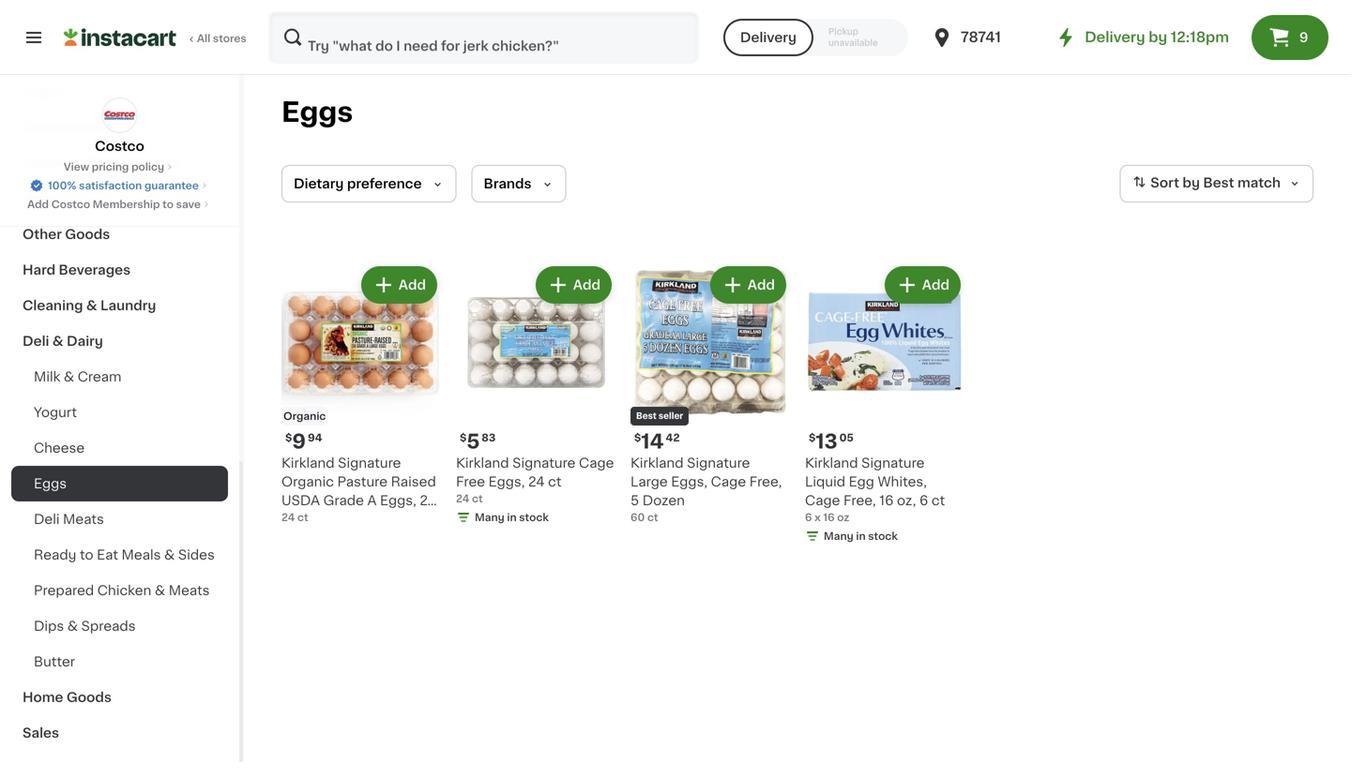 Task type: vqa. For each thing, say whether or not it's contained in the screenshot.
to
yes



Task type: describe. For each thing, give the bounding box(es) containing it.
free, inside kirkland signature liquid egg whites, cage free, 16 oz, 6 ct 6 x 16 oz
[[844, 495, 876, 508]]

9 button
[[1252, 15, 1329, 60]]

best seller
[[636, 412, 683, 421]]

other goods link
[[11, 217, 228, 252]]

1 vertical spatial 6
[[805, 513, 812, 523]]

a
[[367, 495, 377, 508]]

yogurt
[[34, 406, 77, 419]]

preference
[[347, 177, 422, 190]]

delivery button
[[723, 19, 814, 56]]

ready to eat meals & sides
[[34, 549, 215, 562]]

signature for whites,
[[862, 457, 925, 470]]

add for 5
[[573, 279, 601, 292]]

cleaning & laundry link
[[11, 288, 228, 324]]

brands
[[484, 177, 532, 190]]

hard beverages
[[23, 264, 131, 277]]

1 vertical spatial 16
[[823, 513, 835, 523]]

best for best seller
[[636, 412, 657, 421]]

deli meats link
[[11, 502, 228, 538]]

all stores link
[[64, 11, 248, 64]]

14
[[641, 432, 664, 452]]

hard
[[23, 264, 55, 277]]

sort
[[1151, 177, 1180, 190]]

personal
[[85, 157, 144, 170]]

$ 13 05
[[809, 432, 854, 452]]

x
[[815, 513, 821, 523]]

pasture
[[337, 476, 388, 489]]

prepared chicken & meats link
[[11, 573, 228, 609]]

add button for 13
[[887, 268, 959, 302]]

home goods link
[[11, 680, 228, 716]]

add for 14
[[748, 279, 775, 292]]

many in stock for 13
[[824, 532, 898, 542]]

1 vertical spatial costco
[[51, 199, 90, 210]]

$ 9 94
[[285, 432, 322, 452]]

sales
[[23, 727, 59, 740]]

goods for other goods
[[65, 228, 110, 241]]

13
[[816, 432, 838, 452]]

product group containing 9
[[282, 263, 441, 526]]

cleaning & laundry
[[23, 299, 156, 312]]

delivery for delivery
[[740, 31, 797, 44]]

usda
[[282, 495, 320, 508]]

chicken
[[97, 585, 151, 598]]

$ for 5
[[460, 433, 467, 443]]

add costco membership to save
[[27, 199, 201, 210]]

ready
[[34, 549, 76, 562]]

brands button
[[472, 165, 566, 203]]

kirkland for free
[[456, 457, 509, 470]]

care
[[147, 157, 180, 170]]

100%
[[48, 181, 76, 191]]

& right chicken
[[155, 585, 165, 598]]

liquid
[[805, 476, 846, 489]]

home goods
[[23, 692, 112, 705]]

sides
[[178, 549, 215, 562]]

9 inside button
[[1300, 31, 1309, 44]]

cheese link
[[11, 431, 228, 466]]

kirkland for pasture
[[282, 457, 335, 470]]

100% satisfaction guarantee
[[48, 181, 199, 191]]

product group containing 14
[[631, 263, 790, 525]]

seller
[[659, 412, 683, 421]]

by for sort
[[1183, 177, 1200, 190]]

dozen
[[643, 495, 685, 508]]

24 down usda
[[282, 513, 295, 523]]

best match
[[1203, 177, 1281, 190]]

1 horizontal spatial meats
[[169, 585, 210, 598]]

Search field
[[270, 13, 697, 62]]

kirkland signature liquid egg whites, cage free, 16 oz, 6 ct 6 x 16 oz
[[805, 457, 945, 523]]

best for best match
[[1203, 177, 1234, 190]]

eggs inside eggs link
[[34, 478, 67, 491]]

1 horizontal spatial costco
[[95, 140, 144, 153]]

wine link
[[11, 181, 228, 217]]

0 horizontal spatial to
[[80, 549, 93, 562]]

match
[[1238, 177, 1281, 190]]

many in stock for 5
[[475, 513, 549, 523]]

78741 button
[[931, 11, 1043, 64]]

paper
[[23, 121, 62, 134]]

83
[[482, 433, 496, 443]]

spreads
[[81, 620, 136, 633]]

stock for 13
[[868, 532, 898, 542]]

& left sides
[[164, 549, 175, 562]]

deli for deli & dairy
[[23, 335, 49, 348]]

0 horizontal spatial meats
[[63, 513, 104, 526]]

egg
[[849, 476, 874, 489]]

ct inside kirkland signature organic pasture raised usda grade a eggs, 24 ct
[[282, 513, 295, 526]]

other goods
[[23, 228, 110, 241]]

grade
[[323, 495, 364, 508]]

view
[[64, 162, 89, 172]]

dietary
[[294, 177, 344, 190]]

butter
[[34, 656, 75, 669]]

guarantee
[[144, 181, 199, 191]]

delivery for delivery by 12:18pm
[[1085, 30, 1145, 44]]

dips & spreads link
[[11, 609, 228, 645]]

goods for home goods
[[67, 692, 112, 705]]

liquor link
[[11, 74, 228, 110]]

$ for 13
[[809, 433, 816, 443]]

satisfaction
[[79, 181, 142, 191]]

milk
[[34, 371, 60, 384]]

deli meats
[[34, 513, 104, 526]]

deli for deli meats
[[34, 513, 60, 526]]

add for 9
[[399, 279, 426, 292]]

add costco membership to save link
[[27, 197, 212, 212]]

12:18pm
[[1171, 30, 1229, 44]]

instacart logo image
[[64, 26, 176, 49]]

many for 13
[[824, 532, 854, 542]]

dietary preference
[[294, 177, 422, 190]]

health
[[23, 157, 68, 170]]

stores
[[213, 33, 246, 44]]

view pricing policy link
[[64, 160, 176, 175]]

organic inside kirkland signature organic pasture raised usda grade a eggs, 24 ct
[[282, 476, 334, 489]]

dips
[[34, 620, 64, 633]]

product group containing 5
[[456, 263, 616, 529]]

94
[[308, 433, 322, 443]]



Task type: locate. For each thing, give the bounding box(es) containing it.
$ down best seller
[[634, 433, 641, 443]]

eggs up dietary on the left of page
[[282, 99, 353, 126]]

add button for 14
[[712, 268, 784, 302]]

$ 14 42
[[634, 432, 680, 452]]

beverages
[[59, 264, 131, 277]]

stock down oz,
[[868, 532, 898, 542]]

eggs, down raised
[[380, 495, 416, 508]]

0 horizontal spatial stock
[[519, 513, 549, 523]]

$ left the 05
[[809, 433, 816, 443]]

save
[[176, 199, 201, 210]]

$ inside $ 5 83
[[460, 433, 467, 443]]

1 vertical spatial 5
[[631, 495, 639, 508]]

health & personal care
[[23, 157, 180, 170]]

cage inside kirkland signature large eggs, cage free, 5 dozen 60 ct
[[711, 476, 746, 489]]

0 vertical spatial free,
[[749, 476, 782, 489]]

& up 100%
[[71, 157, 82, 170]]

1 vertical spatial organic
[[282, 476, 334, 489]]

1 product group from the left
[[282, 263, 441, 526]]

1 add button from the left
[[363, 268, 435, 302]]

1 vertical spatial deli
[[34, 513, 60, 526]]

& right milk
[[64, 371, 74, 384]]

$ inside $ 14 42
[[634, 433, 641, 443]]

goods up health & personal care
[[65, 121, 110, 134]]

0 horizontal spatial many
[[475, 513, 505, 523]]

24 down raised
[[420, 495, 436, 508]]

1 $ from the left
[[285, 433, 292, 443]]

2 add button from the left
[[537, 268, 610, 302]]

hard beverages link
[[11, 252, 228, 288]]

1 horizontal spatial stock
[[868, 532, 898, 542]]

2 vertical spatial cage
[[805, 495, 840, 508]]

organic up 94
[[283, 411, 326, 422]]

2 product group from the left
[[456, 263, 616, 529]]

0 vertical spatial goods
[[65, 121, 110, 134]]

goods right home
[[67, 692, 112, 705]]

0 horizontal spatial by
[[1149, 30, 1167, 44]]

signature for raised
[[338, 457, 401, 470]]

0 horizontal spatial 6
[[805, 513, 812, 523]]

0 vertical spatial many in stock
[[475, 513, 549, 523]]

0 vertical spatial meats
[[63, 513, 104, 526]]

large
[[631, 476, 668, 489]]

1 horizontal spatial many
[[824, 532, 854, 542]]

add button
[[363, 268, 435, 302], [537, 268, 610, 302], [712, 268, 784, 302], [887, 268, 959, 302]]

prepared
[[34, 585, 94, 598]]

deli up ready
[[34, 513, 60, 526]]

laundry
[[100, 299, 156, 312]]

&
[[71, 157, 82, 170], [86, 299, 97, 312], [52, 335, 63, 348], [64, 371, 74, 384], [164, 549, 175, 562], [155, 585, 165, 598], [67, 620, 78, 633]]

4 product group from the left
[[805, 263, 965, 548]]

1 horizontal spatial to
[[162, 199, 174, 210]]

0 vertical spatial to
[[162, 199, 174, 210]]

6 right oz,
[[920, 495, 928, 508]]

1 horizontal spatial by
[[1183, 177, 1200, 190]]

add button for 9
[[363, 268, 435, 302]]

78741
[[961, 30, 1001, 44]]

organic up usda
[[282, 476, 334, 489]]

0 vertical spatial best
[[1203, 177, 1234, 190]]

eggs down the cheese
[[34, 478, 67, 491]]

in for 13
[[856, 532, 866, 542]]

many in stock down kirkland signature cage free eggs, 24 ct 24 ct
[[475, 513, 549, 523]]

16
[[879, 495, 894, 508], [823, 513, 835, 523]]

ready to eat meals & sides link
[[11, 538, 228, 573]]

1 vertical spatial goods
[[65, 228, 110, 241]]

$ inside $ 13 05
[[809, 433, 816, 443]]

by inside "best match sort by" field
[[1183, 177, 1200, 190]]

4 $ from the left
[[809, 433, 816, 443]]

60
[[631, 513, 645, 523]]

ct inside kirkland signature liquid egg whites, cage free, 16 oz, 6 ct 6 x 16 oz
[[932, 495, 945, 508]]

best left seller
[[636, 412, 657, 421]]

best inside field
[[1203, 177, 1234, 190]]

cheese
[[34, 442, 85, 455]]

0 vertical spatial stock
[[519, 513, 549, 523]]

kirkland signature cage free eggs, 24 ct 24 ct
[[456, 457, 614, 504]]

by right sort
[[1183, 177, 1200, 190]]

in
[[507, 513, 517, 523], [856, 532, 866, 542]]

free, inside kirkland signature large eggs, cage free, 5 dozen 60 ct
[[749, 476, 782, 489]]

kirkland signature organic pasture raised usda grade a eggs, 24 ct
[[282, 457, 436, 526]]

costco down 100%
[[51, 199, 90, 210]]

1 horizontal spatial in
[[856, 532, 866, 542]]

meats up eat
[[63, 513, 104, 526]]

0 vertical spatial 16
[[879, 495, 894, 508]]

5 left 83
[[467, 432, 480, 452]]

6 left "x"
[[805, 513, 812, 523]]

cage inside kirkland signature liquid egg whites, cage free, 16 oz, 6 ct 6 x 16 oz
[[805, 495, 840, 508]]

0 vertical spatial by
[[1149, 30, 1167, 44]]

delivery
[[1085, 30, 1145, 44], [740, 31, 797, 44]]

add for 13
[[922, 279, 950, 292]]

cleaning
[[23, 299, 83, 312]]

0 vertical spatial organic
[[283, 411, 326, 422]]

$ 5 83
[[460, 432, 496, 452]]

0 vertical spatial in
[[507, 513, 517, 523]]

1 vertical spatial free,
[[844, 495, 876, 508]]

kirkland up liquid
[[805, 457, 858, 470]]

0 vertical spatial many
[[475, 513, 505, 523]]

goods
[[65, 121, 110, 134], [65, 228, 110, 241], [67, 692, 112, 705]]

None search field
[[268, 11, 699, 64]]

add button for 5
[[537, 268, 610, 302]]

24 inside kirkland signature organic pasture raised usda grade a eggs, 24 ct
[[420, 495, 436, 508]]

by for delivery
[[1149, 30, 1167, 44]]

eggs, up dozen
[[671, 476, 708, 489]]

1 horizontal spatial free,
[[844, 495, 876, 508]]

$ for 9
[[285, 433, 292, 443]]

0 horizontal spatial 9
[[292, 432, 306, 452]]

0 horizontal spatial many in stock
[[475, 513, 549, 523]]

costco up personal
[[95, 140, 144, 153]]

& for personal
[[71, 157, 82, 170]]

1 vertical spatial many in stock
[[824, 532, 898, 542]]

eggs,
[[489, 476, 525, 489], [671, 476, 708, 489], [380, 495, 416, 508]]

kirkland inside kirkland signature large eggs, cage free, 5 dozen 60 ct
[[631, 457, 684, 470]]

24 down free
[[456, 494, 470, 504]]

1 horizontal spatial delivery
[[1085, 30, 1145, 44]]

in for 5
[[507, 513, 517, 523]]

many down oz
[[824, 532, 854, 542]]

many in stock down oz
[[824, 532, 898, 542]]

deli & dairy
[[23, 335, 103, 348]]

dips & spreads
[[34, 620, 136, 633]]

2 kirkland from the left
[[456, 457, 509, 470]]

prepared chicken & meats
[[34, 585, 210, 598]]

add inside add costco membership to save link
[[27, 199, 49, 210]]

4 signature from the left
[[862, 457, 925, 470]]

5 inside kirkland signature large eggs, cage free, 5 dozen 60 ct
[[631, 495, 639, 508]]

5
[[467, 432, 480, 452], [631, 495, 639, 508]]

1 horizontal spatial 5
[[631, 495, 639, 508]]

0 horizontal spatial eggs
[[34, 478, 67, 491]]

free,
[[749, 476, 782, 489], [844, 495, 876, 508]]

best left match
[[1203, 177, 1234, 190]]

& down "beverages"
[[86, 299, 97, 312]]

kirkland down $ 5 83
[[456, 457, 509, 470]]

100% satisfaction guarantee button
[[29, 175, 210, 193]]

costco logo image
[[102, 98, 137, 133]]

eggs link
[[11, 466, 228, 502]]

to
[[162, 199, 174, 210], [80, 549, 93, 562]]

stock
[[519, 513, 549, 523], [868, 532, 898, 542]]

1 horizontal spatial 6
[[920, 495, 928, 508]]

signature inside kirkland signature large eggs, cage free, 5 dozen 60 ct
[[687, 457, 750, 470]]

to down guarantee
[[162, 199, 174, 210]]

best
[[1203, 177, 1234, 190], [636, 412, 657, 421]]

cage inside kirkland signature cage free eggs, 24 ct 24 ct
[[579, 457, 614, 470]]

1 vertical spatial meats
[[169, 585, 210, 598]]

ct
[[548, 476, 562, 489], [472, 494, 483, 504], [932, 495, 945, 508], [297, 513, 308, 523], [647, 513, 658, 523], [282, 513, 295, 526]]

& right dips
[[67, 620, 78, 633]]

& for spreads
[[67, 620, 78, 633]]

$ left 83
[[460, 433, 467, 443]]

many in stock
[[475, 513, 549, 523], [824, 532, 898, 542]]

kirkland down $ 9 94
[[282, 457, 335, 470]]

1 horizontal spatial cage
[[711, 476, 746, 489]]

0 horizontal spatial eggs,
[[380, 495, 416, 508]]

0 vertical spatial eggs
[[282, 99, 353, 126]]

eggs, inside kirkland signature large eggs, cage free, 5 dozen 60 ct
[[671, 476, 708, 489]]

paper goods link
[[11, 110, 228, 145]]

in down kirkland signature liquid egg whites, cage free, 16 oz, 6 ct 6 x 16 oz
[[856, 532, 866, 542]]

1 horizontal spatial 9
[[1300, 31, 1309, 44]]

1 kirkland from the left
[[282, 457, 335, 470]]

1 horizontal spatial best
[[1203, 177, 1234, 190]]

3 signature from the left
[[687, 457, 750, 470]]

2 signature from the left
[[512, 457, 576, 470]]

1 vertical spatial cage
[[711, 476, 746, 489]]

6
[[920, 495, 928, 508], [805, 513, 812, 523]]

42
[[666, 433, 680, 443]]

signature inside kirkland signature organic pasture raised usda grade a eggs, 24 ct
[[338, 457, 401, 470]]

deli up milk
[[23, 335, 49, 348]]

oz
[[837, 513, 850, 523]]

other
[[23, 228, 62, 241]]

& for cream
[[64, 371, 74, 384]]

kirkland for egg
[[805, 457, 858, 470]]

1 horizontal spatial 16
[[879, 495, 894, 508]]

24 ct
[[282, 513, 308, 523]]

16 left oz,
[[879, 495, 894, 508]]

& for laundry
[[86, 299, 97, 312]]

4 add button from the left
[[887, 268, 959, 302]]

2 $ from the left
[[460, 433, 467, 443]]

health & personal care link
[[11, 145, 228, 181]]

1 horizontal spatial eggs,
[[489, 476, 525, 489]]

3 kirkland from the left
[[631, 457, 684, 470]]

3 $ from the left
[[634, 433, 641, 443]]

delivery by 12:18pm link
[[1055, 26, 1229, 49]]

sales link
[[11, 716, 228, 752]]

in down kirkland signature cage free eggs, 24 ct 24 ct
[[507, 513, 517, 523]]

2 horizontal spatial cage
[[805, 495, 840, 508]]

add
[[27, 199, 49, 210], [399, 279, 426, 292], [573, 279, 601, 292], [748, 279, 775, 292], [922, 279, 950, 292]]

free
[[456, 476, 485, 489]]

whites,
[[878, 476, 927, 489]]

0 horizontal spatial best
[[636, 412, 657, 421]]

signature for eggs,
[[512, 457, 576, 470]]

eggs, right free
[[489, 476, 525, 489]]

$
[[285, 433, 292, 443], [460, 433, 467, 443], [634, 433, 641, 443], [809, 433, 816, 443]]

eggs, inside kirkland signature organic pasture raised usda grade a eggs, 24 ct
[[380, 495, 416, 508]]

raised
[[391, 476, 436, 489]]

16 right "x"
[[823, 513, 835, 523]]

1 horizontal spatial many in stock
[[824, 532, 898, 542]]

4 kirkland from the left
[[805, 457, 858, 470]]

home
[[23, 692, 63, 705]]

1 horizontal spatial eggs
[[282, 99, 353, 126]]

& left dairy
[[52, 335, 63, 348]]

yogurt link
[[11, 395, 228, 431]]

0 horizontal spatial cage
[[579, 457, 614, 470]]

ct inside kirkland signature large eggs, cage free, 5 dozen 60 ct
[[647, 513, 658, 523]]

& for dairy
[[52, 335, 63, 348]]

1 vertical spatial many
[[824, 532, 854, 542]]

$ left 94
[[285, 433, 292, 443]]

eat
[[97, 549, 118, 562]]

liquor
[[23, 85, 66, 99]]

pricing
[[92, 162, 129, 172]]

signature inside kirkland signature cage free eggs, 24 ct 24 ct
[[512, 457, 576, 470]]

0 horizontal spatial in
[[507, 513, 517, 523]]

1 vertical spatial 9
[[292, 432, 306, 452]]

3 add button from the left
[[712, 268, 784, 302]]

0 horizontal spatial 16
[[823, 513, 835, 523]]

2 vertical spatial goods
[[67, 692, 112, 705]]

1 vertical spatial eggs
[[34, 478, 67, 491]]

milk & cream link
[[11, 359, 228, 395]]

organic
[[283, 411, 326, 422], [282, 476, 334, 489]]

3 product group from the left
[[631, 263, 790, 525]]

costco
[[95, 140, 144, 153], [51, 199, 90, 210]]

0 vertical spatial cage
[[579, 457, 614, 470]]

many for 5
[[475, 513, 505, 523]]

dairy
[[67, 335, 103, 348]]

kirkland signature large eggs, cage free, 5 dozen 60 ct
[[631, 457, 782, 523]]

1 vertical spatial stock
[[868, 532, 898, 542]]

1 vertical spatial to
[[80, 549, 93, 562]]

dietary preference button
[[282, 165, 457, 203]]

service type group
[[723, 19, 908, 56]]

cream
[[78, 371, 121, 384]]

eggs, inside kirkland signature cage free eggs, 24 ct 24 ct
[[489, 476, 525, 489]]

kirkland
[[282, 457, 335, 470], [456, 457, 509, 470], [631, 457, 684, 470], [805, 457, 858, 470]]

by inside delivery by 12:18pm link
[[1149, 30, 1167, 44]]

kirkland up large
[[631, 457, 684, 470]]

free, down egg
[[844, 495, 876, 508]]

deli
[[23, 335, 49, 348], [34, 513, 60, 526]]

kirkland for eggs,
[[631, 457, 684, 470]]

0 horizontal spatial costco
[[51, 199, 90, 210]]

by left 12:18pm
[[1149, 30, 1167, 44]]

0 horizontal spatial delivery
[[740, 31, 797, 44]]

$ for 14
[[634, 433, 641, 443]]

$ inside $ 9 94
[[285, 433, 292, 443]]

signature for cage
[[687, 457, 750, 470]]

signature inside kirkland signature liquid egg whites, cage free, 16 oz, 6 ct 6 x 16 oz
[[862, 457, 925, 470]]

meats down sides
[[169, 585, 210, 598]]

product group containing 13
[[805, 263, 965, 548]]

deli & dairy link
[[11, 324, 228, 359]]

0 vertical spatial 5
[[467, 432, 480, 452]]

1 vertical spatial in
[[856, 532, 866, 542]]

kirkland inside kirkland signature liquid egg whites, cage free, 16 oz, 6 ct 6 x 16 oz
[[805, 457, 858, 470]]

many down free
[[475, 513, 505, 523]]

delivery inside "button"
[[740, 31, 797, 44]]

free, left liquid
[[749, 476, 782, 489]]

costco link
[[95, 98, 144, 156]]

0 vertical spatial deli
[[23, 335, 49, 348]]

wine
[[23, 192, 57, 205]]

24 right free
[[528, 476, 545, 489]]

product group
[[282, 263, 441, 526], [456, 263, 616, 529], [631, 263, 790, 525], [805, 263, 965, 548]]

all
[[197, 33, 210, 44]]

0 horizontal spatial free,
[[749, 476, 782, 489]]

Best match Sort by field
[[1120, 165, 1314, 203]]

stock for 5
[[519, 513, 549, 523]]

1 vertical spatial by
[[1183, 177, 1200, 190]]

1 signature from the left
[[338, 457, 401, 470]]

milk & cream
[[34, 371, 121, 384]]

0 vertical spatial costco
[[95, 140, 144, 153]]

kirkland inside kirkland signature organic pasture raised usda grade a eggs, 24 ct
[[282, 457, 335, 470]]

policy
[[131, 162, 164, 172]]

goods for paper goods
[[65, 121, 110, 134]]

0 horizontal spatial 5
[[467, 432, 480, 452]]

butter link
[[11, 645, 228, 680]]

0 vertical spatial 6
[[920, 495, 928, 508]]

kirkland inside kirkland signature cage free eggs, 24 ct 24 ct
[[456, 457, 509, 470]]

stock down kirkland signature cage free eggs, 24 ct 24 ct
[[519, 513, 549, 523]]

goods up "beverages"
[[65, 228, 110, 241]]

5 up 60
[[631, 495, 639, 508]]

2 horizontal spatial eggs,
[[671, 476, 708, 489]]

0 vertical spatial 9
[[1300, 31, 1309, 44]]

paper goods
[[23, 121, 110, 134]]

1 vertical spatial best
[[636, 412, 657, 421]]

& inside 'link'
[[86, 299, 97, 312]]

05
[[840, 433, 854, 443]]

to left eat
[[80, 549, 93, 562]]



